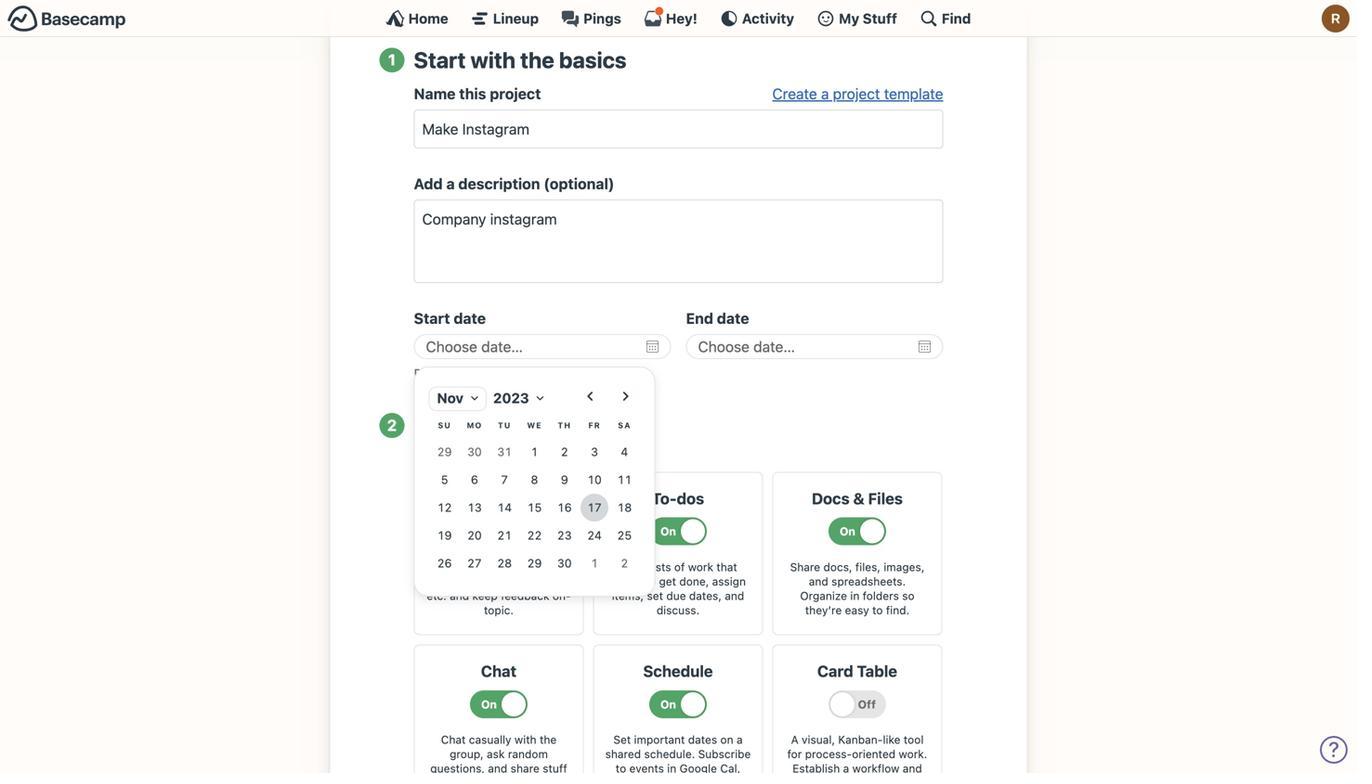 Task type: vqa. For each thing, say whether or not it's contained in the screenshot.


Task type: describe. For each thing, give the bounding box(es) containing it.
0 horizontal spatial 29
[[437, 445, 452, 458]]

end
[[686, 310, 713, 328]]

a inside set important dates on a shared schedule. subscribe to events in google ca
[[737, 734, 743, 747]]

a visual, kanban-like tool for process-oriented work. establish a workflow a
[[787, 734, 927, 774]]

find.
[[886, 604, 910, 617]]

for
[[787, 748, 802, 761]]

2 for the right 2 button
[[621, 557, 628, 570]]

home link
[[386, 9, 448, 28]]

my stuff button
[[817, 9, 897, 28]]

so
[[902, 590, 915, 603]]

items,
[[612, 590, 644, 603]]

to inside share docs, files, images, and spreadsheets. organize in folders so they're easy to find.
[[872, 604, 883, 617]]

group,
[[450, 748, 484, 761]]

discuss.
[[657, 604, 700, 617]]

post announcements, pitch ideas, progress updates, etc. and keep feedback on- topic.
[[427, 561, 571, 617]]

of
[[674, 561, 685, 574]]

subscribe
[[698, 748, 751, 761]]

oriented
[[852, 748, 896, 761]]

you can always change tools later.
[[414, 445, 631, 461]]

on-
[[553, 590, 571, 603]]

dos
[[677, 490, 704, 508]]

the inside chat casually with the group, ask random questions, and share stu
[[540, 734, 557, 747]]

1 horizontal spatial 30 button
[[551, 550, 578, 578]]

18 button
[[611, 494, 638, 522]]

1 vertical spatial 1 button
[[581, 550, 608, 578]]

21
[[497, 529, 512, 542]]

date for end date
[[717, 310, 749, 328]]

ruby image
[[1322, 5, 1350, 33]]

a right create on the right of page
[[821, 85, 829, 103]]

hey!
[[666, 10, 697, 26]]

5 button
[[431, 466, 459, 494]]

13
[[467, 501, 482, 514]]

(optional)
[[544, 175, 614, 193]]

random
[[508, 748, 548, 761]]

stuff
[[863, 10, 897, 26]]

hey! button
[[644, 7, 697, 28]]

pings
[[583, 10, 621, 26]]

2 choose date… field from the left
[[686, 335, 943, 359]]

14
[[497, 501, 512, 514]]

11 button
[[611, 466, 638, 494]]

27
[[467, 557, 482, 570]]

15 button
[[521, 494, 549, 522]]

6
[[471, 473, 478, 486]]

lineup link
[[471, 9, 539, 28]]

26
[[437, 557, 452, 570]]

we
[[527, 421, 542, 430]]

work
[[688, 561, 713, 574]]

process-
[[805, 748, 852, 761]]

a
[[791, 734, 799, 747]]

0 vertical spatial with
[[471, 47, 516, 73]]

add
[[414, 175, 443, 193]]

9
[[561, 473, 568, 486]]

1 vertical spatial 29 button
[[521, 550, 549, 578]]

choose
[[414, 412, 494, 438]]

22
[[527, 529, 542, 542]]

share
[[790, 561, 820, 574]]

20 button
[[461, 522, 489, 550]]

date for start date
[[454, 310, 486, 328]]

19
[[437, 529, 452, 542]]

you
[[414, 445, 438, 461]]

tu
[[498, 421, 511, 430]]

create
[[772, 85, 817, 103]]

30 for the leftmost 30 button
[[467, 445, 482, 458]]

15
[[527, 501, 542, 514]]

on
[[720, 734, 734, 747]]

mo
[[467, 421, 482, 430]]

a right the add
[[446, 175, 455, 193]]

they're
[[805, 604, 842, 617]]

23 button
[[551, 522, 578, 550]]

27 button
[[461, 550, 489, 578]]

13 button
[[461, 494, 489, 522]]

events
[[629, 763, 664, 774]]

16
[[557, 501, 572, 514]]

23
[[557, 529, 572, 542]]

activity link
[[720, 9, 794, 28]]

Add a description (optional) text field
[[414, 200, 943, 284]]

0 vertical spatial the
[[520, 47, 554, 73]]

25
[[617, 529, 632, 542]]

due
[[666, 590, 686, 603]]

8
[[531, 473, 538, 486]]

26 button
[[431, 550, 459, 578]]

&
[[853, 490, 865, 508]]

4 button
[[611, 438, 638, 466]]

later.
[[600, 445, 631, 461]]

su
[[438, 421, 451, 430]]

chat for chat
[[481, 663, 517, 681]]

tool
[[904, 734, 924, 747]]

lineup
[[493, 10, 539, 26]]

nov
[[437, 390, 464, 406]]

switch accounts image
[[7, 5, 126, 33]]

28 button
[[491, 550, 519, 578]]

topic.
[[484, 604, 514, 617]]

chat for chat casually with the group, ask random questions, and share stu
[[441, 734, 466, 747]]

21 button
[[491, 522, 519, 550]]

done,
[[679, 575, 709, 588]]

main element
[[0, 0, 1357, 37]]

post
[[427, 561, 451, 574]]

share
[[511, 763, 540, 774]]



Task type: locate. For each thing, give the bounding box(es) containing it.
1 horizontal spatial 29
[[527, 557, 542, 570]]

activity
[[742, 10, 794, 26]]

1 horizontal spatial 30
[[557, 557, 572, 570]]

start for start with the basics
[[414, 47, 466, 73]]

files
[[868, 490, 903, 508]]

and down assign
[[725, 590, 744, 603]]

to inside make lists of work that needs to get done, assign items, set due dates, and discuss.
[[645, 575, 656, 588]]

chat inside chat casually with the group, ask random questions, and share stu
[[441, 734, 466, 747]]

project for a
[[833, 85, 880, 103]]

0 horizontal spatial choose date… field
[[414, 335, 671, 359]]

and inside chat casually with the group, ask random questions, and share stu
[[488, 763, 507, 774]]

2 for topmost 2 button
[[561, 445, 568, 458]]

remove
[[414, 366, 465, 382]]

1 horizontal spatial to
[[645, 575, 656, 588]]

0 vertical spatial tools
[[550, 412, 601, 438]]

docs
[[812, 490, 850, 508]]

1 horizontal spatial 1
[[531, 445, 538, 458]]

0 vertical spatial 2 button
[[551, 438, 578, 466]]

card table
[[817, 663, 897, 681]]

ideas,
[[434, 575, 465, 588]]

1 vertical spatial start
[[414, 310, 450, 328]]

remove dates link
[[414, 366, 504, 382]]

1 down the we
[[531, 445, 538, 458]]

project down start with the basics
[[490, 85, 541, 103]]

0 horizontal spatial in
[[667, 763, 677, 774]]

can
[[441, 445, 464, 461]]

to up set
[[645, 575, 656, 588]]

start for start date
[[414, 310, 450, 328]]

name this project
[[414, 85, 541, 103]]

schedule.
[[644, 748, 695, 761]]

0 horizontal spatial project
[[490, 85, 541, 103]]

2 up needs
[[621, 557, 628, 570]]

chat casually with the group, ask random questions, and share stu
[[430, 734, 567, 774]]

to down shared on the left
[[616, 763, 626, 774]]

14 button
[[491, 494, 519, 522]]

with inside chat casually with the group, ask random questions, and share stu
[[515, 734, 537, 747]]

29 down su
[[437, 445, 452, 458]]

needs
[[610, 575, 642, 588]]

schedule
[[643, 663, 713, 681]]

0 horizontal spatial 1 button
[[521, 438, 549, 466]]

0 vertical spatial chat
[[481, 663, 517, 681]]

1 down 24 button
[[591, 557, 598, 570]]

my
[[839, 10, 859, 26]]

tools up 3
[[550, 412, 601, 438]]

31
[[497, 445, 512, 458]]

with up the random
[[515, 734, 537, 747]]

1 vertical spatial 29
[[527, 557, 542, 570]]

0 vertical spatial to
[[645, 575, 656, 588]]

1 for the bottommost 1 "button"
[[591, 557, 598, 570]]

2 down the th
[[561, 445, 568, 458]]

1 vertical spatial the
[[540, 734, 557, 747]]

2023
[[493, 390, 529, 406]]

set
[[647, 590, 663, 603]]

th
[[558, 421, 571, 430]]

1 vertical spatial tools
[[565, 445, 596, 461]]

1 horizontal spatial date
[[717, 310, 749, 328]]

1 vertical spatial chat
[[441, 734, 466, 747]]

1 button down the we
[[521, 438, 549, 466]]

19 button
[[431, 522, 459, 550]]

30 right can
[[467, 445, 482, 458]]

in inside set important dates on a shared schedule. subscribe to events in google ca
[[667, 763, 677, 774]]

and inside make lists of work that needs to get done, assign items, set due dates, and discuss.
[[725, 590, 744, 603]]

message
[[441, 490, 508, 508]]

0 horizontal spatial dates
[[468, 366, 504, 382]]

in down schedule.
[[667, 763, 677, 774]]

0 horizontal spatial 30
[[467, 445, 482, 458]]

folders
[[863, 590, 899, 603]]

0 horizontal spatial 29 button
[[431, 438, 459, 466]]

2 vertical spatial 2
[[621, 557, 628, 570]]

1 button
[[521, 438, 549, 466], [581, 550, 608, 578]]

0 horizontal spatial 1
[[388, 51, 396, 69]]

1 vertical spatial dates
[[688, 734, 717, 747]]

basics
[[559, 47, 627, 73]]

updates,
[[518, 575, 564, 588]]

0 vertical spatial 30
[[467, 445, 482, 458]]

choose your tools
[[414, 412, 601, 438]]

home
[[408, 10, 448, 26]]

date right end
[[717, 310, 749, 328]]

17 button
[[581, 494, 608, 522]]

name
[[414, 85, 456, 103]]

assign
[[712, 575, 746, 588]]

that
[[717, 561, 737, 574]]

10
[[587, 473, 602, 486]]

chat up the 'group,'
[[441, 734, 466, 747]]

to
[[645, 575, 656, 588], [872, 604, 883, 617], [616, 763, 626, 774]]

and up organize
[[809, 575, 828, 588]]

to-
[[652, 490, 677, 508]]

30
[[467, 445, 482, 458], [557, 557, 572, 570]]

workflow
[[852, 763, 900, 774]]

1 horizontal spatial 29 button
[[521, 550, 549, 578]]

important
[[634, 734, 685, 747]]

a inside a visual, kanban-like tool for process-oriented work. establish a workflow a
[[843, 763, 849, 774]]

0 horizontal spatial to
[[616, 763, 626, 774]]

a right on
[[737, 734, 743, 747]]

28
[[497, 557, 512, 570]]

start up name
[[414, 47, 466, 73]]

2 horizontal spatial 2
[[621, 557, 628, 570]]

24 button
[[581, 522, 608, 550]]

1 down home link
[[388, 51, 396, 69]]

1 vertical spatial 1
[[531, 445, 538, 458]]

spreadsheets.
[[832, 575, 906, 588]]

pitch
[[544, 561, 570, 574]]

end date
[[686, 310, 749, 328]]

1 vertical spatial 2
[[561, 445, 568, 458]]

2 project from the left
[[833, 85, 880, 103]]

get
[[659, 575, 676, 588]]

with up name this project
[[471, 47, 516, 73]]

files,
[[855, 561, 881, 574]]

sa
[[618, 421, 631, 430]]

share docs, files, images, and spreadsheets. organize in folders so they're easy to find.
[[790, 561, 925, 617]]

and down ideas,
[[450, 590, 469, 603]]

1 vertical spatial in
[[667, 763, 677, 774]]

30 down 23 "button"
[[557, 557, 572, 570]]

0 vertical spatial start
[[414, 47, 466, 73]]

2 horizontal spatial 1
[[591, 557, 598, 570]]

your
[[498, 412, 545, 438]]

in up easy
[[850, 590, 860, 603]]

dates up the 2023
[[468, 366, 504, 382]]

casually
[[469, 734, 511, 747]]

template
[[884, 85, 943, 103]]

29 button down 22
[[521, 550, 549, 578]]

work.
[[899, 748, 927, 761]]

remove dates
[[414, 366, 504, 382]]

chat down topic.
[[481, 663, 517, 681]]

0 horizontal spatial 2
[[387, 416, 397, 435]]

1 choose date… field from the left
[[414, 335, 671, 359]]

1 horizontal spatial in
[[850, 590, 860, 603]]

project for this
[[490, 85, 541, 103]]

1 horizontal spatial chat
[[481, 663, 517, 681]]

4
[[621, 445, 628, 458]]

1 horizontal spatial choose date… field
[[686, 335, 943, 359]]

message board
[[441, 490, 556, 508]]

find
[[942, 10, 971, 26]]

0 vertical spatial 1
[[388, 51, 396, 69]]

29 button down su
[[431, 438, 459, 466]]

keep
[[472, 590, 498, 603]]

1 vertical spatial 30
[[557, 557, 572, 570]]

1 button down 24
[[581, 550, 608, 578]]

feedback
[[501, 590, 549, 603]]

project left template at the top of page
[[833, 85, 880, 103]]

visual,
[[802, 734, 835, 747]]

0 vertical spatial 29
[[437, 445, 452, 458]]

0 horizontal spatial date
[[454, 310, 486, 328]]

2 horizontal spatial to
[[872, 604, 883, 617]]

to-dos
[[652, 490, 704, 508]]

1 vertical spatial 30 button
[[551, 550, 578, 578]]

0 horizontal spatial 30 button
[[461, 438, 489, 466]]

1 for the left 1 "button"
[[531, 445, 538, 458]]

24
[[587, 529, 602, 542]]

5
[[441, 473, 448, 486]]

questions,
[[430, 763, 485, 774]]

lists
[[650, 561, 671, 574]]

11
[[617, 473, 632, 486]]

tools up '10'
[[565, 445, 596, 461]]

0 horizontal spatial 2 button
[[551, 438, 578, 466]]

table
[[857, 663, 897, 681]]

0 vertical spatial 29 button
[[431, 438, 459, 466]]

1 horizontal spatial 1 button
[[581, 550, 608, 578]]

docs & files
[[812, 490, 903, 508]]

fr
[[588, 421, 601, 430]]

1 horizontal spatial 2
[[561, 445, 568, 458]]

1 vertical spatial with
[[515, 734, 537, 747]]

30 button down mo
[[461, 438, 489, 466]]

2 button down the th
[[551, 438, 578, 466]]

board
[[512, 490, 556, 508]]

2 button down "25"
[[611, 550, 638, 578]]

start up remove
[[414, 310, 450, 328]]

1 date from the left
[[454, 310, 486, 328]]

0 vertical spatial 1 button
[[521, 438, 549, 466]]

0 vertical spatial 30 button
[[461, 438, 489, 466]]

1 horizontal spatial 2 button
[[611, 550, 638, 578]]

1 horizontal spatial dates
[[688, 734, 717, 747]]

the down lineup
[[520, 47, 554, 73]]

to inside set important dates on a shared schedule. subscribe to events in google ca
[[616, 763, 626, 774]]

set
[[613, 734, 631, 747]]

find button
[[920, 9, 971, 28]]

1 vertical spatial 2 button
[[611, 550, 638, 578]]

make
[[619, 561, 647, 574]]

30 button down 23
[[551, 550, 578, 578]]

and down ask
[[488, 763, 507, 774]]

0 vertical spatial 2
[[387, 416, 397, 435]]

2 vertical spatial to
[[616, 763, 626, 774]]

the up the random
[[540, 734, 557, 747]]

and inside share docs, files, images, and spreadsheets. organize in folders so they're easy to find.
[[809, 575, 828, 588]]

in
[[850, 590, 860, 603], [667, 763, 677, 774]]

2 button
[[551, 438, 578, 466], [611, 550, 638, 578]]

Name this project text field
[[414, 110, 943, 149]]

dates left on
[[688, 734, 717, 747]]

to down "folders"
[[872, 604, 883, 617]]

date up remove dates link
[[454, 310, 486, 328]]

29 up updates, at the left of page
[[527, 557, 542, 570]]

in inside share docs, files, images, and spreadsheets. organize in folders so they're easy to find.
[[850, 590, 860, 603]]

1 start from the top
[[414, 47, 466, 73]]

1 horizontal spatial project
[[833, 85, 880, 103]]

10 button
[[581, 466, 608, 494]]

0 vertical spatial dates
[[468, 366, 504, 382]]

1 vertical spatial to
[[872, 604, 883, 617]]

a down process-
[[843, 763, 849, 774]]

dates inside set important dates on a shared schedule. subscribe to events in google ca
[[688, 734, 717, 747]]

0 horizontal spatial chat
[[441, 734, 466, 747]]

Choose date… field
[[414, 335, 671, 359], [686, 335, 943, 359]]

1 project from the left
[[490, 85, 541, 103]]

easy
[[845, 604, 869, 617]]

2 start from the top
[[414, 310, 450, 328]]

2 date from the left
[[717, 310, 749, 328]]

2
[[387, 416, 397, 435], [561, 445, 568, 458], [621, 557, 628, 570]]

2 vertical spatial 1
[[591, 557, 598, 570]]

30 for the rightmost 30 button
[[557, 557, 572, 570]]

2 left su
[[387, 416, 397, 435]]

0 vertical spatial in
[[850, 590, 860, 603]]

and inside post announcements, pitch ideas, progress updates, etc. and keep feedback on- topic.
[[450, 590, 469, 603]]

docs,
[[824, 561, 852, 574]]



